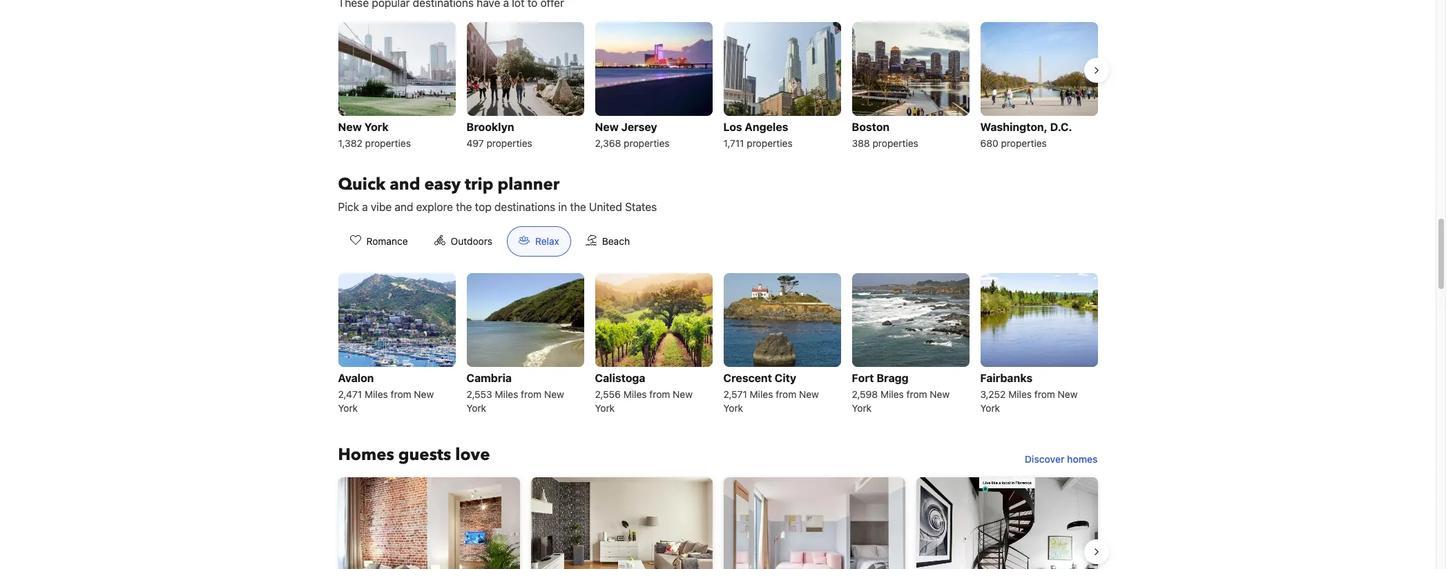Task type: vqa. For each thing, say whether or not it's contained in the screenshot.


Task type: locate. For each thing, give the bounding box(es) containing it.
new inside new jersey 2,368 properties
[[595, 121, 619, 133]]

from inside the crescent city 2,571 miles from new york
[[776, 389, 797, 401]]

5 properties from the left
[[873, 137, 919, 149]]

2 from from the left
[[521, 389, 542, 401]]

york down 2,571
[[724, 403, 743, 414]]

boston 388 properties
[[852, 121, 919, 149]]

outdoors
[[451, 235, 493, 247]]

388
[[852, 137, 870, 149]]

fort bragg 2,598 miles from new york
[[852, 372, 950, 414]]

1 region from the top
[[327, 17, 1109, 157]]

the
[[456, 201, 472, 213], [570, 201, 586, 213]]

york inside fairbanks 3,252 miles from new york
[[981, 403, 1000, 414]]

6 from from the left
[[1035, 389, 1055, 401]]

homes
[[1067, 454, 1098, 466]]

crescent city 2,571 miles from new york
[[724, 372, 819, 414]]

1 properties from the left
[[365, 137, 411, 149]]

new left 2,598
[[799, 389, 819, 401]]

2,471
[[338, 389, 362, 401]]

1 vertical spatial region
[[327, 472, 1109, 570]]

los
[[724, 121, 742, 133]]

and
[[390, 173, 420, 196], [395, 201, 413, 213]]

miles down bragg
[[881, 389, 904, 401]]

the left the top at left
[[456, 201, 472, 213]]

miles
[[365, 389, 388, 401], [495, 389, 518, 401], [624, 389, 647, 401], [750, 389, 773, 401], [881, 389, 904, 401], [1009, 389, 1032, 401]]

miles inside calistoga 2,556 miles from new york
[[624, 389, 647, 401]]

relax
[[535, 235, 559, 247]]

properties inside new jersey 2,368 properties
[[624, 137, 670, 149]]

4 from from the left
[[776, 389, 797, 401]]

6 miles from the left
[[1009, 389, 1032, 401]]

from inside 'cambria 2,553 miles from new york'
[[521, 389, 542, 401]]

3 miles from the left
[[624, 389, 647, 401]]

bragg
[[877, 372, 909, 385]]

1 from from the left
[[391, 389, 411, 401]]

from
[[391, 389, 411, 401], [521, 389, 542, 401], [650, 389, 670, 401], [776, 389, 797, 401], [907, 389, 928, 401], [1035, 389, 1055, 401]]

states
[[625, 201, 657, 213]]

miles down crescent
[[750, 389, 773, 401]]

vibe
[[371, 201, 392, 213]]

2 properties from the left
[[487, 137, 532, 149]]

2,556
[[595, 389, 621, 401]]

new
[[338, 121, 362, 133], [595, 121, 619, 133], [414, 389, 434, 401], [544, 389, 564, 401], [673, 389, 693, 401], [799, 389, 819, 401], [930, 389, 950, 401], [1058, 389, 1078, 401]]

from right 2,471
[[391, 389, 411, 401]]

miles inside the avalon 2,471 miles from new york
[[365, 389, 388, 401]]

miles inside 'cambria 2,553 miles from new york'
[[495, 389, 518, 401]]

york inside the crescent city 2,571 miles from new york
[[724, 403, 743, 414]]

properties down boston in the right of the page
[[873, 137, 919, 149]]

properties
[[365, 137, 411, 149], [487, 137, 532, 149], [624, 137, 670, 149], [747, 137, 793, 149], [873, 137, 919, 149], [1001, 137, 1047, 149]]

6 properties from the left
[[1001, 137, 1047, 149]]

new left 3,252
[[930, 389, 950, 401]]

properties right '1,382' in the left top of the page
[[365, 137, 411, 149]]

0 horizontal spatial the
[[456, 201, 472, 213]]

1 miles from the left
[[365, 389, 388, 401]]

0 vertical spatial region
[[327, 17, 1109, 157]]

from down city
[[776, 389, 797, 401]]

properties inside new york 1,382 properties
[[365, 137, 411, 149]]

4 properties from the left
[[747, 137, 793, 149]]

new up '1,382' in the left top of the page
[[338, 121, 362, 133]]

miles inside the crescent city 2,571 miles from new york
[[750, 389, 773, 401]]

outdoors button
[[422, 227, 504, 257]]

miles down cambria
[[495, 389, 518, 401]]

1,382
[[338, 137, 363, 149]]

and up vibe
[[390, 173, 420, 196]]

miles for avalon
[[365, 389, 388, 401]]

from right 2,553
[[521, 389, 542, 401]]

new left 2,556
[[544, 389, 564, 401]]

york
[[365, 121, 389, 133], [338, 403, 358, 414], [467, 403, 486, 414], [595, 403, 615, 414], [724, 403, 743, 414], [852, 403, 872, 414], [981, 403, 1000, 414]]

from inside fort bragg 2,598 miles from new york
[[907, 389, 928, 401]]

york inside calistoga 2,556 miles from new york
[[595, 403, 615, 414]]

3 properties from the left
[[624, 137, 670, 149]]

properties inside washington, d.c. 680 properties
[[1001, 137, 1047, 149]]

properties inside "boston 388 properties"
[[873, 137, 919, 149]]

destinations
[[495, 201, 556, 213]]

properties down brooklyn
[[487, 137, 532, 149]]

from down bragg
[[907, 389, 928, 401]]

new left 2,571
[[673, 389, 693, 401]]

5 from from the left
[[907, 389, 928, 401]]

miles down fairbanks
[[1009, 389, 1032, 401]]

miles for cambria
[[495, 389, 518, 401]]

tab list containing romance
[[327, 227, 653, 258]]

washington, d.c. 680 properties
[[981, 121, 1073, 149]]

2,368
[[595, 137, 621, 149]]

york down 3,252
[[981, 403, 1000, 414]]

beach
[[602, 235, 630, 247]]

from inside the avalon 2,471 miles from new york
[[391, 389, 411, 401]]

2 miles from the left
[[495, 389, 518, 401]]

properties for washington, d.c.
[[1001, 137, 1047, 149]]

brooklyn 497 properties
[[467, 121, 532, 149]]

york down 2,598
[[852, 403, 872, 414]]

york down 2,556
[[595, 403, 615, 414]]

new inside the crescent city 2,571 miles from new york
[[799, 389, 819, 401]]

new up discover homes
[[1058, 389, 1078, 401]]

1 horizontal spatial the
[[570, 201, 586, 213]]

york up quick
[[365, 121, 389, 133]]

discover homes link
[[1020, 448, 1104, 472]]

discover homes
[[1025, 454, 1098, 466]]

relax button
[[507, 227, 571, 257]]

5 miles from the left
[[881, 389, 904, 401]]

in
[[559, 201, 567, 213]]

trip
[[465, 173, 494, 196]]

guests
[[398, 444, 451, 467]]

properties inside los angeles 1,711 properties
[[747, 137, 793, 149]]

new inside fairbanks 3,252 miles from new york
[[1058, 389, 1078, 401]]

love
[[455, 444, 490, 467]]

york inside new york 1,382 properties
[[365, 121, 389, 133]]

2,553
[[467, 389, 492, 401]]

new inside the avalon 2,471 miles from new york
[[414, 389, 434, 401]]

brooklyn
[[467, 121, 514, 133]]

york inside 'cambria 2,553 miles from new york'
[[467, 403, 486, 414]]

miles inside fort bragg 2,598 miles from new york
[[881, 389, 904, 401]]

4 miles from the left
[[750, 389, 773, 401]]

properties down jersey
[[624, 137, 670, 149]]

romance button
[[338, 227, 420, 257]]

from right 2,556
[[650, 389, 670, 401]]

miles down calistoga
[[624, 389, 647, 401]]

from for cambria
[[521, 389, 542, 401]]

miles down avalon
[[365, 389, 388, 401]]

los angeles 1,711 properties
[[724, 121, 793, 149]]

3 from from the left
[[650, 389, 670, 401]]

new inside new york 1,382 properties
[[338, 121, 362, 133]]

calistoga
[[595, 372, 646, 385]]

properties down washington,
[[1001, 137, 1047, 149]]

new inside fort bragg 2,598 miles from new york
[[930, 389, 950, 401]]

york down 2,471
[[338, 403, 358, 414]]

tab list
[[327, 227, 653, 258]]

discover
[[1025, 454, 1065, 466]]

region
[[327, 17, 1109, 157], [327, 472, 1109, 570]]

new left 2,553
[[414, 389, 434, 401]]

497
[[467, 137, 484, 149]]

from inside calistoga 2,556 miles from new york
[[650, 389, 670, 401]]

from right 3,252
[[1035, 389, 1055, 401]]

from inside fairbanks 3,252 miles from new york
[[1035, 389, 1055, 401]]

properties down angeles
[[747, 137, 793, 149]]

miles inside fairbanks 3,252 miles from new york
[[1009, 389, 1032, 401]]

and right vibe
[[395, 201, 413, 213]]

new up 2,368
[[595, 121, 619, 133]]

properties for new jersey
[[624, 137, 670, 149]]

2,571
[[724, 389, 747, 401]]

york down 2,553
[[467, 403, 486, 414]]

the right in
[[570, 201, 586, 213]]



Task type: describe. For each thing, give the bounding box(es) containing it.
easy
[[424, 173, 461, 196]]

explore
[[416, 201, 453, 213]]

1,711
[[724, 137, 744, 149]]

top
[[475, 201, 492, 213]]

1 the from the left
[[456, 201, 472, 213]]

city
[[775, 372, 797, 385]]

avalon
[[338, 372, 374, 385]]

fort
[[852, 372, 874, 385]]

from for fairbanks
[[1035, 389, 1055, 401]]

from for calistoga
[[650, 389, 670, 401]]

new inside 'cambria 2,553 miles from new york'
[[544, 389, 564, 401]]

angeles
[[745, 121, 788, 133]]

new york 1,382 properties
[[338, 121, 411, 149]]

homes guests love
[[338, 444, 490, 467]]

romance
[[366, 235, 408, 247]]

0 vertical spatial and
[[390, 173, 420, 196]]

new jersey 2,368 properties
[[595, 121, 670, 149]]

york inside the avalon 2,471 miles from new york
[[338, 403, 358, 414]]

avalon 2,471 miles from new york
[[338, 372, 434, 414]]

cambria 2,553 miles from new york
[[467, 372, 564, 414]]

jersey
[[622, 121, 657, 133]]

d.c.
[[1050, 121, 1073, 133]]

fairbanks
[[981, 372, 1033, 385]]

miles for calistoga
[[624, 389, 647, 401]]

homes
[[338, 444, 394, 467]]

boston
[[852, 121, 890, 133]]

680
[[981, 137, 999, 149]]

beach button
[[574, 227, 642, 257]]

crescent
[[724, 372, 772, 385]]

3,252
[[981, 389, 1006, 401]]

planner
[[498, 173, 560, 196]]

cambria
[[467, 372, 512, 385]]

2,598
[[852, 389, 878, 401]]

properties for new york
[[365, 137, 411, 149]]

properties for los angeles
[[747, 137, 793, 149]]

fairbanks 3,252 miles from new york
[[981, 372, 1078, 414]]

washington,
[[981, 121, 1048, 133]]

miles for fairbanks
[[1009, 389, 1032, 401]]

from for avalon
[[391, 389, 411, 401]]

pick
[[338, 201, 359, 213]]

united
[[589, 201, 622, 213]]

1 vertical spatial and
[[395, 201, 413, 213]]

calistoga 2,556 miles from new york
[[595, 372, 693, 414]]

quick and easy trip planner pick a vibe and explore the top destinations in the united states
[[338, 173, 657, 213]]

region containing new york
[[327, 17, 1109, 157]]

a
[[362, 201, 368, 213]]

2 region from the top
[[327, 472, 1109, 570]]

properties inside brooklyn 497 properties
[[487, 137, 532, 149]]

quick
[[338, 173, 386, 196]]

york inside fort bragg 2,598 miles from new york
[[852, 403, 872, 414]]

new inside calistoga 2,556 miles from new york
[[673, 389, 693, 401]]

2 the from the left
[[570, 201, 586, 213]]



